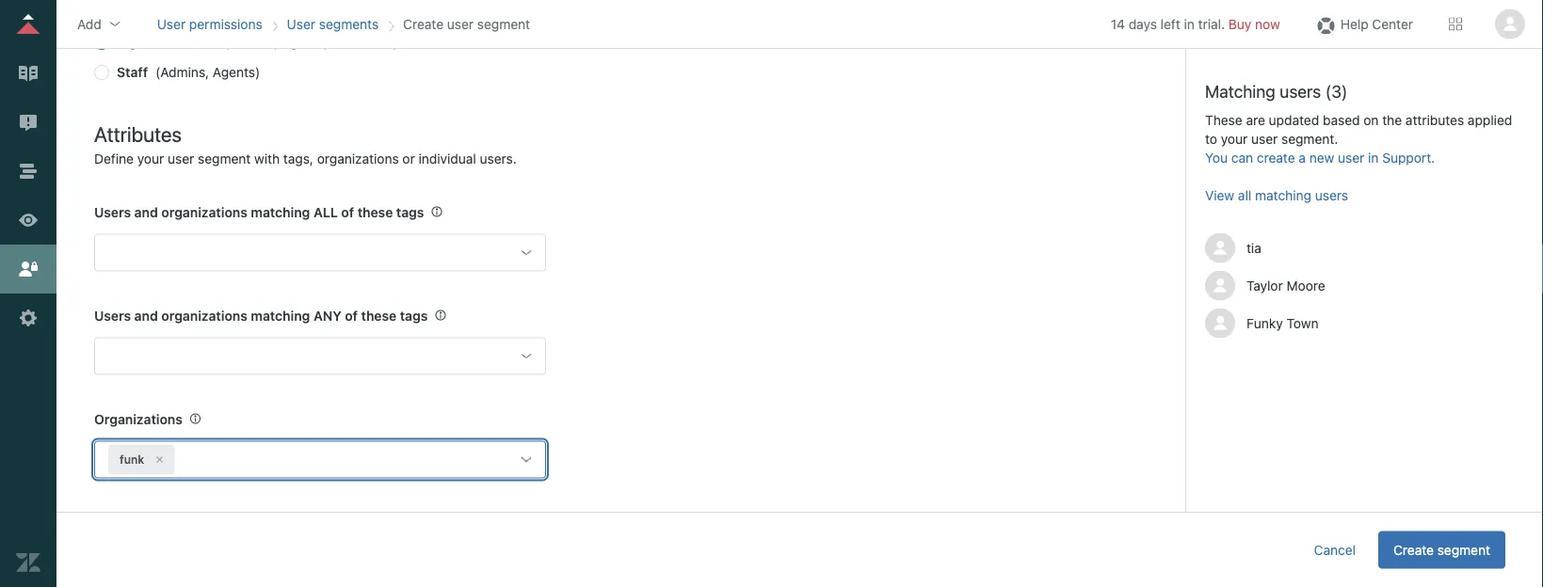 Task type: describe. For each thing, give the bounding box(es) containing it.
14
[[1111, 16, 1125, 32]]

staff
[[117, 65, 148, 81]]

these for all
[[358, 205, 393, 220]]

and for users and organizations matching all of these tags
[[134, 205, 158, 220]]

user permissions link
[[157, 16, 262, 32]]

your inside the these are updated based on the attributes applied to your user segment. you can create a new user in support.
[[1221, 131, 1248, 147]]

moderate content image
[[16, 110, 41, 135]]

14 days left in trial. buy now
[[1111, 16, 1281, 32]]

cancel button
[[1299, 532, 1371, 569]]

matching for users and organizations matching any of these tags
[[251, 309, 310, 324]]

taylor
[[1247, 278, 1284, 294]]

tia image
[[1206, 233, 1236, 263]]

attributes
[[1406, 112, 1465, 128]]

Organizations field
[[178, 446, 506, 476]]

(3)
[[1326, 81, 1348, 101]]

funky town image
[[1206, 309, 1236, 339]]

town
[[1287, 316, 1319, 331]]

create for create user segment
[[403, 16, 444, 32]]

0 horizontal spatial (
[[155, 65, 160, 81]]

buy
[[1229, 16, 1252, 32]]

organizations element
[[94, 442, 546, 479]]

support.
[[1383, 150, 1436, 165]]

segment.
[[1282, 131, 1339, 147]]

create segment
[[1394, 543, 1491, 558]]

these
[[1206, 112, 1243, 128]]

help center button
[[1309, 10, 1419, 38]]

trial.
[[1199, 16, 1225, 32]]

remove image
[[154, 455, 165, 466]]

organizations for any
[[161, 309, 248, 324]]

1 horizontal spatial )
[[393, 35, 398, 51]]

matching for users and organizations matching all of these tags
[[251, 205, 310, 220]]

users and organizations matching all of these tags
[[94, 205, 424, 220]]

view all matching users link
[[1206, 188, 1349, 203]]

with
[[254, 151, 280, 167]]

settings image
[[16, 306, 41, 331]]

users and organizations matching any of these tags element
[[94, 338, 546, 376]]

create segment button
[[1379, 532, 1506, 569]]

funk
[[120, 454, 144, 467]]

taylor moore
[[1247, 278, 1326, 294]]

these for any
[[361, 309, 397, 324]]

to
[[1206, 131, 1218, 147]]

end
[[331, 35, 355, 51]]

left
[[1161, 16, 1181, 32]]

zendesk image
[[16, 551, 41, 575]]

based
[[1323, 112, 1361, 128]]

the
[[1383, 112, 1403, 128]]

navigation containing user permissions
[[153, 10, 534, 38]]

0 vertical spatial admins,
[[229, 35, 278, 51]]

tags for users and organizations matching all of these tags
[[396, 205, 424, 220]]

users.
[[480, 151, 517, 167]]

signed-in users ( admins, agents, end users )
[[117, 35, 398, 51]]

a
[[1299, 150, 1306, 165]]

0 vertical spatial matching
[[1256, 188, 1312, 203]]

signed-
[[117, 35, 167, 51]]

add button
[[72, 10, 128, 38]]

segment inside attributes define your user segment with tags, organizations or individual users.
[[198, 151, 251, 167]]

user for user segments
[[287, 16, 316, 32]]

funky town
[[1247, 316, 1319, 331]]

create for create segment
[[1394, 543, 1434, 558]]

0 vertical spatial users
[[358, 35, 393, 51]]

0 horizontal spatial in
[[167, 35, 178, 51]]



Task type: locate. For each thing, give the bounding box(es) containing it.
permissions
[[189, 16, 262, 32]]

0 horizontal spatial )
[[255, 65, 260, 81]]

your
[[1221, 131, 1248, 147], [137, 151, 164, 167]]

attributes define your user segment with tags, organizations or individual users.
[[94, 123, 517, 167]]

you can create a new user in support. link
[[1206, 150, 1436, 165]]

agents,
[[282, 35, 328, 51]]

2 user from the left
[[287, 16, 316, 32]]

tags,
[[283, 151, 314, 167]]

of for all
[[341, 205, 354, 220]]

you
[[1206, 150, 1228, 165]]

of right "any" on the left of page
[[345, 309, 358, 324]]

2 horizontal spatial in
[[1369, 150, 1379, 165]]

0 vertical spatial tags
[[396, 205, 424, 220]]

users down new on the right of page
[[1316, 188, 1349, 203]]

are
[[1247, 112, 1266, 128]]

your up can
[[1221, 131, 1248, 147]]

matching
[[1206, 81, 1276, 101]]

create right cancel
[[1394, 543, 1434, 558]]

cancel
[[1315, 543, 1356, 558]]

users right end
[[358, 35, 393, 51]]

)
[[393, 35, 398, 51], [255, 65, 260, 81]]

0 vertical spatial your
[[1221, 131, 1248, 147]]

Users and organizations matching ALL of these tags field
[[108, 238, 506, 268]]

0 vertical spatial segment
[[477, 16, 530, 32]]

2 horizontal spatial segment
[[1438, 543, 1491, 558]]

2 vertical spatial users
[[1316, 188, 1349, 203]]

0 vertical spatial )
[[393, 35, 398, 51]]

2 vertical spatial organizations
[[161, 309, 248, 324]]

1 vertical spatial matching
[[251, 205, 310, 220]]

moore
[[1287, 278, 1326, 294]]

1 vertical spatial in
[[167, 35, 178, 51]]

user inside navigation
[[447, 16, 474, 32]]

of
[[341, 205, 354, 220], [345, 309, 358, 324]]

1 horizontal spatial admins,
[[229, 35, 278, 51]]

any
[[314, 309, 342, 324]]

of right the all
[[341, 205, 354, 220]]

user inside attributes define your user segment with tags, organizations or individual users.
[[168, 151, 194, 167]]

organizations
[[94, 412, 183, 428]]

help center
[[1341, 16, 1414, 32]]

matching left the all
[[251, 205, 310, 220]]

2 vertical spatial segment
[[1438, 543, 1491, 558]]

1 vertical spatial your
[[137, 151, 164, 167]]

2 vertical spatial in
[[1369, 150, 1379, 165]]

( right staff
[[155, 65, 160, 81]]

user
[[157, 16, 186, 32], [287, 16, 316, 32]]

2 vertical spatial users
[[94, 309, 131, 324]]

tags for users and organizations matching any of these tags
[[400, 309, 428, 324]]

your down attributes
[[137, 151, 164, 167]]

these right the all
[[358, 205, 393, 220]]

create right segments
[[403, 16, 444, 32]]

1 vertical spatial tags
[[400, 309, 428, 324]]

user permissions
[[157, 16, 262, 32]]

0 vertical spatial (
[[224, 35, 229, 51]]

staff ( admins, agents )
[[117, 65, 260, 81]]

agents
[[213, 65, 255, 81]]

create inside button
[[1394, 543, 1434, 558]]

view
[[1206, 188, 1235, 203]]

tia
[[1247, 240, 1262, 256]]

tags right "any" on the left of page
[[400, 309, 428, 324]]

admins, left agents
[[160, 65, 209, 81]]

0 vertical spatial these
[[358, 205, 393, 220]]

users for users and organizations matching all of these tags
[[94, 205, 131, 220]]

0 vertical spatial organizations
[[317, 151, 399, 167]]

users down user permissions
[[182, 35, 217, 51]]

1 horizontal spatial create
[[1394, 543, 1434, 558]]

now
[[1256, 16, 1281, 32]]

user segments link
[[287, 16, 379, 32]]

1 horizontal spatial user
[[287, 16, 316, 32]]

applied
[[1468, 112, 1513, 128]]

of for any
[[345, 309, 358, 324]]

in right left on the right top of page
[[1184, 16, 1195, 32]]

taylor moore image
[[1206, 271, 1236, 301]]

define
[[94, 151, 134, 167]]

users
[[358, 35, 393, 51], [94, 205, 131, 220], [94, 309, 131, 324]]

(
[[224, 35, 229, 51], [155, 65, 160, 81]]

updated
[[1269, 112, 1320, 128]]

customize design image
[[16, 208, 41, 233]]

matching down 'create'
[[1256, 188, 1312, 203]]

create
[[403, 16, 444, 32], [1394, 543, 1434, 558]]

view all matching users
[[1206, 188, 1349, 203]]

admins,
[[229, 35, 278, 51], [160, 65, 209, 81]]

in up the staff ( admins, agents )
[[167, 35, 178, 51]]

1 and from the top
[[134, 205, 158, 220]]

) down signed-in users ( admins, agents, end users )
[[255, 65, 260, 81]]

2 and from the top
[[134, 309, 158, 324]]

tags down or
[[396, 205, 424, 220]]

1 horizontal spatial in
[[1184, 16, 1195, 32]]

) right end
[[393, 35, 398, 51]]

1 horizontal spatial (
[[224, 35, 229, 51]]

0 vertical spatial and
[[134, 205, 158, 220]]

1 vertical spatial segment
[[198, 151, 251, 167]]

( down permissions
[[224, 35, 229, 51]]

user for user permissions
[[157, 16, 186, 32]]

users and organizations matching all of these tags element
[[94, 235, 546, 272]]

1 vertical spatial and
[[134, 309, 158, 324]]

individual
[[419, 151, 476, 167]]

0 vertical spatial users
[[182, 35, 217, 51]]

create
[[1257, 150, 1296, 165]]

1 horizontal spatial segment
[[477, 16, 530, 32]]

0 vertical spatial create
[[403, 16, 444, 32]]

0 horizontal spatial user
[[157, 16, 186, 32]]

in inside the these are updated based on the attributes applied to your user segment. you can create a new user in support.
[[1369, 150, 1379, 165]]

arrange content image
[[16, 159, 41, 184]]

tags
[[396, 205, 424, 220], [400, 309, 428, 324]]

users
[[182, 35, 217, 51], [1280, 81, 1322, 101], [1316, 188, 1349, 203]]

1 vertical spatial of
[[345, 309, 358, 324]]

0 horizontal spatial create
[[403, 16, 444, 32]]

segment inside the create segment button
[[1438, 543, 1491, 558]]

organizations inside attributes define your user segment with tags, organizations or individual users.
[[317, 151, 399, 167]]

and
[[134, 205, 158, 220], [134, 309, 158, 324]]

0 vertical spatial in
[[1184, 16, 1195, 32]]

all
[[1238, 188, 1252, 203]]

1 vertical spatial these
[[361, 309, 397, 324]]

on
[[1364, 112, 1379, 128]]

in left 'support.'
[[1369, 150, 1379, 165]]

user up 'agents,'
[[287, 16, 316, 32]]

help
[[1341, 16, 1369, 32]]

users down 'define'
[[94, 205, 131, 220]]

1 vertical spatial (
[[155, 65, 160, 81]]

1 vertical spatial organizations
[[161, 205, 248, 220]]

1 horizontal spatial your
[[1221, 131, 1248, 147]]

users and organizations matching any of these tags
[[94, 309, 428, 324]]

admins, down permissions
[[229, 35, 278, 51]]

users for users and organizations matching any of these tags
[[94, 309, 131, 324]]

user
[[447, 16, 474, 32], [1252, 131, 1278, 147], [1339, 150, 1365, 165], [168, 151, 194, 167]]

new
[[1310, 150, 1335, 165]]

1 vertical spatial admins,
[[160, 65, 209, 81]]

zendesk products image
[[1450, 17, 1463, 31]]

0 vertical spatial of
[[341, 205, 354, 220]]

can
[[1232, 150, 1254, 165]]

or
[[403, 151, 415, 167]]

all
[[314, 205, 338, 220]]

matching users (3)
[[1206, 81, 1348, 101]]

user segments
[[287, 16, 379, 32]]

organizations for all
[[161, 205, 248, 220]]

in
[[1184, 16, 1195, 32], [167, 35, 178, 51], [1369, 150, 1379, 165]]

0 horizontal spatial segment
[[198, 151, 251, 167]]

organizations
[[317, 151, 399, 167], [161, 205, 248, 220], [161, 309, 248, 324]]

user up signed-
[[157, 16, 186, 32]]

these are updated based on the attributes applied to your user segment. you can create a new user in support.
[[1206, 112, 1513, 165]]

user permissions image
[[16, 257, 41, 282]]

matching
[[1256, 188, 1312, 203], [251, 205, 310, 220], [251, 309, 310, 324]]

1 vertical spatial users
[[1280, 81, 1322, 101]]

2 vertical spatial matching
[[251, 309, 310, 324]]

create user segment
[[403, 16, 530, 32]]

add
[[77, 16, 102, 32]]

segments
[[319, 16, 379, 32]]

funk option
[[108, 446, 175, 476]]

segment
[[477, 16, 530, 32], [198, 151, 251, 167], [1438, 543, 1491, 558]]

manage articles image
[[16, 61, 41, 86]]

matching left "any" on the left of page
[[251, 309, 310, 324]]

these
[[358, 205, 393, 220], [361, 309, 397, 324]]

your inside attributes define your user segment with tags, organizations or individual users.
[[137, 151, 164, 167]]

and for users and organizations matching any of these tags
[[134, 309, 158, 324]]

center
[[1373, 16, 1414, 32]]

1 vertical spatial users
[[94, 205, 131, 220]]

attributes
[[94, 123, 182, 147]]

1 vertical spatial )
[[255, 65, 260, 81]]

users right settings icon
[[94, 309, 131, 324]]

0 horizontal spatial admins,
[[160, 65, 209, 81]]

0 horizontal spatial your
[[137, 151, 164, 167]]

these right "any" on the left of page
[[361, 309, 397, 324]]

1 user from the left
[[157, 16, 186, 32]]

users up updated
[[1280, 81, 1322, 101]]

1 vertical spatial create
[[1394, 543, 1434, 558]]

days
[[1129, 16, 1157, 32]]

navigation
[[153, 10, 534, 38]]

funky
[[1247, 316, 1284, 331]]



Task type: vqa. For each thing, say whether or not it's contained in the screenshot.
Attributes Define your user segment with tags, organizations or individual users.
yes



